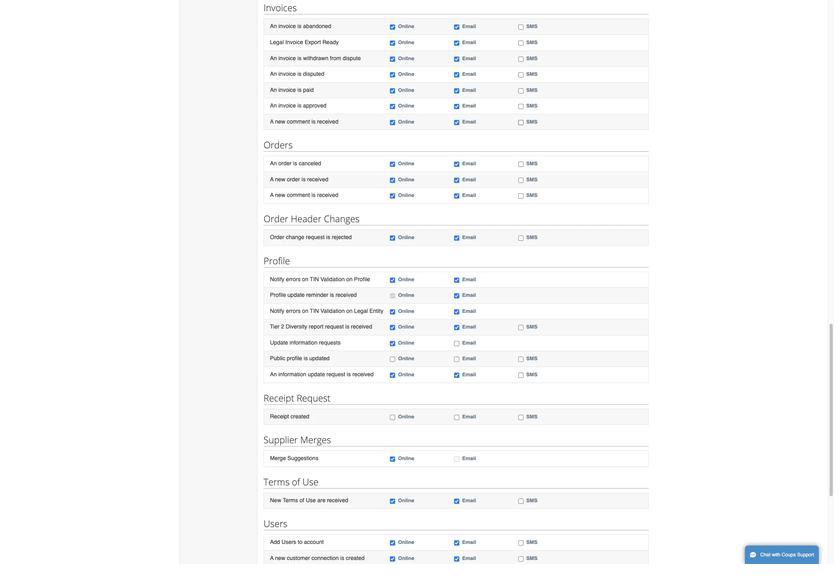 Task type: describe. For each thing, give the bounding box(es) containing it.
paid
[[303, 87, 314, 93]]

from
[[330, 55, 341, 61]]

order change request is rejected
[[270, 234, 352, 240]]

0 vertical spatial terms
[[264, 476, 290, 488]]

an invoice is paid
[[270, 87, 314, 93]]

tier 2 diversity report request is received
[[270, 324, 372, 330]]

2 new from the top
[[275, 176, 285, 183]]

on left entity
[[346, 308, 353, 314]]

merge suggestions
[[270, 455, 319, 462]]

2 vertical spatial request
[[327, 371, 345, 378]]

an for an invoice is withdrawn from dispute
[[270, 55, 277, 61]]

disputed
[[303, 71, 325, 77]]

20 email from the top
[[462, 456, 476, 462]]

1 new from the top
[[275, 118, 285, 125]]

22 online from the top
[[398, 540, 415, 546]]

15 email from the top
[[462, 324, 476, 330]]

an invoice is approved
[[270, 102, 327, 109]]

3 email from the top
[[462, 55, 476, 61]]

10 email from the top
[[462, 192, 476, 198]]

19 email from the top
[[462, 414, 476, 420]]

1 email from the top
[[462, 23, 476, 29]]

12 online from the top
[[398, 276, 415, 282]]

7 online from the top
[[398, 119, 415, 125]]

invoice for approved
[[279, 102, 296, 109]]

3 sms from the top
[[527, 55, 538, 61]]

chat
[[761, 552, 771, 558]]

0 vertical spatial use
[[303, 476, 319, 488]]

an for an invoice is abandoned
[[270, 23, 277, 29]]

order for order header changes
[[264, 212, 289, 225]]

errors for notify errors on tin validation on profile
[[286, 276, 301, 282]]

0 vertical spatial of
[[292, 476, 300, 488]]

validation for legal
[[321, 308, 345, 314]]

2 a new comment is received from the top
[[270, 192, 339, 198]]

21 online from the top
[[398, 498, 415, 504]]

1 vertical spatial update
[[308, 371, 325, 378]]

1 vertical spatial created
[[346, 555, 365, 562]]

22 email from the top
[[462, 540, 476, 546]]

a new customer connection is created
[[270, 555, 365, 562]]

14 sms from the top
[[527, 372, 538, 378]]

1 online from the top
[[398, 23, 415, 29]]

3 a from the top
[[270, 192, 274, 198]]

1 a new comment is received from the top
[[270, 118, 339, 125]]

add users to account
[[270, 539, 324, 546]]

10 online from the top
[[398, 192, 415, 198]]

order header changes
[[264, 212, 360, 225]]

legal invoice export ready
[[270, 39, 339, 45]]

diversity
[[286, 324, 307, 330]]

1 vertical spatial use
[[306, 497, 316, 504]]

invoice for paid
[[279, 87, 296, 93]]

16 email from the top
[[462, 340, 476, 346]]

add
[[270, 539, 280, 546]]

public
[[270, 355, 285, 362]]

23 email from the top
[[462, 555, 476, 562]]

1 vertical spatial request
[[325, 324, 344, 330]]

an for an order is canceled
[[270, 160, 277, 167]]

4 email from the top
[[462, 71, 476, 77]]

11 online from the top
[[398, 234, 415, 240]]

an for an invoice is paid
[[270, 87, 277, 93]]

18 sms from the top
[[527, 555, 538, 562]]

6 online from the top
[[398, 103, 415, 109]]

an for an invoice is approved
[[270, 102, 277, 109]]

18 email from the top
[[462, 372, 476, 378]]

updated
[[310, 355, 330, 362]]

invoice for withdrawn
[[279, 55, 296, 61]]

5 email from the top
[[462, 87, 476, 93]]

notify errors on tin validation on legal entity
[[270, 308, 384, 314]]

2 a from the top
[[270, 176, 274, 183]]

5 online from the top
[[398, 87, 415, 93]]

an order is canceled
[[270, 160, 321, 167]]

4 a from the top
[[270, 555, 274, 562]]

header
[[291, 212, 322, 225]]

requests
[[319, 340, 341, 346]]

1 vertical spatial users
[[282, 539, 296, 546]]

2
[[281, 324, 284, 330]]

a new order is received
[[270, 176, 329, 183]]

4 new from the top
[[275, 555, 285, 562]]

13 sms from the top
[[527, 356, 538, 362]]

update
[[270, 340, 288, 346]]

reminder
[[306, 292, 329, 298]]

validation for profile
[[321, 276, 345, 282]]

changes
[[324, 212, 360, 225]]

9 sms from the top
[[527, 177, 538, 183]]

public profile is updated
[[270, 355, 330, 362]]

receipt for receipt created
[[270, 413, 289, 420]]

report
[[309, 324, 324, 330]]

an invoice is abandoned
[[270, 23, 331, 29]]

0 vertical spatial order
[[279, 160, 292, 167]]

6 email from the top
[[462, 103, 476, 109]]

3 online from the top
[[398, 55, 415, 61]]

2 online from the top
[[398, 39, 415, 45]]

export
[[305, 39, 321, 45]]

information for update
[[290, 340, 318, 346]]

5 sms from the top
[[527, 87, 538, 93]]

1 horizontal spatial legal
[[354, 308, 368, 314]]

20 online from the top
[[398, 456, 415, 462]]



Task type: locate. For each thing, give the bounding box(es) containing it.
terms of use
[[264, 476, 319, 488]]

invoice
[[285, 39, 303, 45]]

a down add
[[270, 555, 274, 562]]

to
[[298, 539, 303, 546]]

13 online from the top
[[398, 292, 415, 298]]

9 online from the top
[[398, 177, 415, 183]]

17 email from the top
[[462, 356, 476, 362]]

invoice down invoice
[[279, 55, 296, 61]]

notify errors on tin validation on profile
[[270, 276, 370, 282]]

an for an information update request is received
[[270, 371, 277, 378]]

17 sms from the top
[[527, 540, 538, 546]]

notify up tier
[[270, 308, 285, 314]]

request
[[306, 234, 325, 240], [325, 324, 344, 330], [327, 371, 345, 378]]

0 vertical spatial created
[[291, 413, 310, 420]]

request
[[297, 392, 331, 404]]

tin for profile
[[310, 276, 319, 282]]

created down 'receipt request'
[[291, 413, 310, 420]]

legal
[[270, 39, 284, 45], [354, 308, 368, 314]]

14 online from the top
[[398, 308, 415, 314]]

2 errors from the top
[[286, 308, 301, 314]]

0 horizontal spatial legal
[[270, 39, 284, 45]]

invoice for abandoned
[[279, 23, 296, 29]]

new
[[270, 497, 281, 504]]

entity
[[370, 308, 384, 314]]

notify for notify errors on tin validation on profile
[[270, 276, 285, 282]]

1 vertical spatial validation
[[321, 308, 345, 314]]

1 vertical spatial order
[[287, 176, 300, 183]]

21 email from the top
[[462, 498, 476, 504]]

new down a new order is received on the left top
[[275, 192, 285, 198]]

comment down a new order is received on the left top
[[287, 192, 310, 198]]

invoices
[[264, 1, 297, 14]]

supplier
[[264, 434, 298, 446]]

errors
[[286, 276, 301, 282], [286, 308, 301, 314]]

14 email from the top
[[462, 308, 476, 314]]

request down updated
[[327, 371, 345, 378]]

4 online from the top
[[398, 71, 415, 77]]

1 invoice from the top
[[279, 23, 296, 29]]

suggestions
[[288, 455, 319, 462]]

0 vertical spatial request
[[306, 234, 325, 240]]

receipt up supplier
[[270, 413, 289, 420]]

18 online from the top
[[398, 372, 415, 378]]

legal left invoice
[[270, 39, 284, 45]]

1 validation from the top
[[321, 276, 345, 282]]

comment
[[287, 118, 310, 125], [287, 192, 310, 198]]

7 an from the top
[[270, 371, 277, 378]]

13 email from the top
[[462, 292, 476, 298]]

1 an from the top
[[270, 23, 277, 29]]

5 an from the top
[[270, 102, 277, 109]]

an invoice is disputed
[[270, 71, 325, 77]]

tin down profile update reminder is received
[[310, 308, 319, 314]]

an down public
[[270, 371, 277, 378]]

1 vertical spatial receipt
[[270, 413, 289, 420]]

are
[[318, 497, 326, 504]]

profile down change
[[264, 254, 290, 267]]

legal left entity
[[354, 308, 368, 314]]

3 an from the top
[[270, 71, 277, 77]]

errors up profile update reminder is received
[[286, 276, 301, 282]]

1 vertical spatial legal
[[354, 308, 368, 314]]

approved
[[303, 102, 327, 109]]

0 vertical spatial errors
[[286, 276, 301, 282]]

a up orders
[[270, 118, 274, 125]]

receipt up the receipt created
[[264, 392, 294, 404]]

account
[[304, 539, 324, 546]]

2 sms from the top
[[527, 39, 538, 45]]

5 invoice from the top
[[279, 102, 296, 109]]

dispute
[[343, 55, 361, 61]]

update
[[288, 292, 305, 298], [308, 371, 325, 378]]

update down updated
[[308, 371, 325, 378]]

a new comment is received
[[270, 118, 339, 125], [270, 192, 339, 198]]

new down add
[[275, 555, 285, 562]]

11 email from the top
[[462, 234, 476, 240]]

invoice down an invoice is paid
[[279, 102, 296, 109]]

abandoned
[[303, 23, 331, 29]]

16 online from the top
[[398, 340, 415, 346]]

notify
[[270, 276, 285, 282], [270, 308, 285, 314]]

coupa
[[782, 552, 796, 558]]

tin up profile update reminder is received
[[310, 276, 319, 282]]

validation
[[321, 276, 345, 282], [321, 308, 345, 314]]

1 errors from the top
[[286, 276, 301, 282]]

4 invoice from the top
[[279, 87, 296, 93]]

1 vertical spatial errors
[[286, 308, 301, 314]]

9 email from the top
[[462, 177, 476, 183]]

order down an order is canceled
[[287, 176, 300, 183]]

use up new terms of use are received
[[303, 476, 319, 488]]

0 vertical spatial a new comment is received
[[270, 118, 339, 125]]

ready
[[323, 39, 339, 45]]

with
[[772, 552, 781, 558]]

customer
[[287, 555, 310, 562]]

order up change
[[264, 212, 289, 225]]

withdrawn
[[303, 55, 329, 61]]

online
[[398, 23, 415, 29], [398, 39, 415, 45], [398, 55, 415, 61], [398, 71, 415, 77], [398, 87, 415, 93], [398, 103, 415, 109], [398, 119, 415, 125], [398, 161, 415, 167], [398, 177, 415, 183], [398, 192, 415, 198], [398, 234, 415, 240], [398, 276, 415, 282], [398, 292, 415, 298], [398, 308, 415, 314], [398, 324, 415, 330], [398, 340, 415, 346], [398, 356, 415, 362], [398, 372, 415, 378], [398, 414, 415, 420], [398, 456, 415, 462], [398, 498, 415, 504], [398, 540, 415, 546], [398, 555, 415, 562]]

a down a new order is received on the left top
[[270, 192, 274, 198]]

0 vertical spatial comment
[[287, 118, 310, 125]]

2 validation from the top
[[321, 308, 345, 314]]

errors up "diversity"
[[286, 308, 301, 314]]

order for order change request is rejected
[[270, 234, 285, 240]]

order down orders
[[279, 160, 292, 167]]

profile up entity
[[354, 276, 370, 282]]

invoice
[[279, 23, 296, 29], [279, 55, 296, 61], [279, 71, 296, 77], [279, 87, 296, 93], [279, 102, 296, 109]]

1 horizontal spatial update
[[308, 371, 325, 378]]

0 vertical spatial update
[[288, 292, 305, 298]]

received
[[317, 118, 339, 125], [307, 176, 329, 183], [317, 192, 339, 198], [336, 292, 357, 298], [351, 324, 372, 330], [353, 371, 374, 378], [327, 497, 348, 504]]

1 vertical spatial profile
[[354, 276, 370, 282]]

users up add
[[264, 518, 288, 530]]

0 vertical spatial validation
[[321, 276, 345, 282]]

terms
[[264, 476, 290, 488], [283, 497, 298, 504]]

2 email from the top
[[462, 39, 476, 45]]

2 invoice from the top
[[279, 55, 296, 61]]

is
[[298, 23, 302, 29], [298, 55, 302, 61], [298, 71, 302, 77], [298, 87, 302, 93], [298, 102, 302, 109], [312, 118, 316, 125], [293, 160, 297, 167], [302, 176, 306, 183], [312, 192, 316, 198], [326, 234, 330, 240], [330, 292, 334, 298], [346, 324, 350, 330], [304, 355, 308, 362], [347, 371, 351, 378], [340, 555, 345, 562]]

1 vertical spatial tin
[[310, 308, 319, 314]]

terms up new
[[264, 476, 290, 488]]

invoice for disputed
[[279, 71, 296, 77]]

0 vertical spatial receipt
[[264, 392, 294, 404]]

0 vertical spatial legal
[[270, 39, 284, 45]]

0 horizontal spatial update
[[288, 292, 305, 298]]

1 vertical spatial a new comment is received
[[270, 192, 339, 198]]

support
[[798, 552, 815, 558]]

receipt for receipt request
[[264, 392, 294, 404]]

1 vertical spatial notify
[[270, 308, 285, 314]]

a new comment is received down an invoice is approved
[[270, 118, 339, 125]]

1 vertical spatial of
[[300, 497, 304, 504]]

on up profile update reminder is received
[[302, 276, 309, 282]]

6 an from the top
[[270, 160, 277, 167]]

connection
[[312, 555, 339, 562]]

12 email from the top
[[462, 276, 476, 282]]

of left are
[[300, 497, 304, 504]]

merges
[[300, 434, 331, 446]]

an up an invoice is paid
[[270, 71, 277, 77]]

new down an order is canceled
[[275, 176, 285, 183]]

1 sms from the top
[[527, 23, 538, 29]]

new up orders
[[275, 118, 285, 125]]

chat with coupa support button
[[745, 546, 819, 564]]

1 tin from the top
[[310, 276, 319, 282]]

orders
[[264, 139, 293, 151]]

rejected
[[332, 234, 352, 240]]

update left 'reminder'
[[288, 292, 305, 298]]

request down the order header changes at left top
[[306, 234, 325, 240]]

terms right new
[[283, 497, 298, 504]]

on
[[302, 276, 309, 282], [346, 276, 353, 282], [302, 308, 309, 314], [346, 308, 353, 314]]

an for an invoice is disputed
[[270, 71, 277, 77]]

8 online from the top
[[398, 161, 415, 167]]

invoice down an invoice is disputed
[[279, 87, 296, 93]]

profile
[[287, 355, 302, 362]]

use
[[303, 476, 319, 488], [306, 497, 316, 504]]

12 sms from the top
[[527, 324, 538, 330]]

invoice up invoice
[[279, 23, 296, 29]]

profile up tier
[[270, 292, 286, 298]]

users left to
[[282, 539, 296, 546]]

1 vertical spatial terms
[[283, 497, 298, 504]]

2 an from the top
[[270, 55, 277, 61]]

comment down an invoice is approved
[[287, 118, 310, 125]]

an down an invoice is paid
[[270, 102, 277, 109]]

None checkbox
[[454, 25, 460, 30], [519, 56, 524, 62], [390, 104, 396, 109], [454, 104, 460, 109], [519, 104, 524, 109], [390, 120, 396, 125], [454, 120, 460, 125], [454, 162, 460, 167], [519, 162, 524, 167], [390, 178, 396, 183], [519, 178, 524, 183], [390, 194, 396, 199], [519, 194, 524, 199], [390, 236, 396, 241], [454, 293, 460, 299], [454, 309, 460, 315], [519, 325, 524, 330], [390, 357, 396, 362], [390, 373, 396, 378], [390, 415, 396, 420], [454, 415, 460, 420], [454, 457, 460, 462], [390, 499, 396, 504], [454, 541, 460, 546], [519, 541, 524, 546], [519, 557, 524, 562], [454, 25, 460, 30], [519, 56, 524, 62], [390, 104, 396, 109], [454, 104, 460, 109], [519, 104, 524, 109], [390, 120, 396, 125], [454, 120, 460, 125], [454, 162, 460, 167], [519, 162, 524, 167], [390, 178, 396, 183], [519, 178, 524, 183], [390, 194, 396, 199], [519, 194, 524, 199], [390, 236, 396, 241], [454, 293, 460, 299], [454, 309, 460, 315], [519, 325, 524, 330], [390, 357, 396, 362], [390, 373, 396, 378], [390, 415, 396, 420], [454, 415, 460, 420], [454, 457, 460, 462], [390, 499, 396, 504], [454, 541, 460, 546], [519, 541, 524, 546], [519, 557, 524, 562]]

4 sms from the top
[[527, 71, 538, 77]]

1 horizontal spatial created
[[346, 555, 365, 562]]

profile for profile
[[264, 254, 290, 267]]

0 vertical spatial tin
[[310, 276, 319, 282]]

notify for notify errors on tin validation on legal entity
[[270, 308, 285, 314]]

8 sms from the top
[[527, 161, 538, 167]]

validation up tier 2 diversity report request is received
[[321, 308, 345, 314]]

receipt
[[264, 392, 294, 404], [270, 413, 289, 420]]

an information update request is received
[[270, 371, 374, 378]]

1 vertical spatial information
[[279, 371, 306, 378]]

sms
[[527, 23, 538, 29], [527, 39, 538, 45], [527, 55, 538, 61], [527, 71, 538, 77], [527, 87, 538, 93], [527, 103, 538, 109], [527, 119, 538, 125], [527, 161, 538, 167], [527, 177, 538, 183], [527, 192, 538, 198], [527, 234, 538, 240], [527, 324, 538, 330], [527, 356, 538, 362], [527, 372, 538, 378], [527, 414, 538, 420], [527, 498, 538, 504], [527, 540, 538, 546], [527, 555, 538, 562]]

created right connection
[[346, 555, 365, 562]]

information up public profile is updated
[[290, 340, 318, 346]]

0 vertical spatial notify
[[270, 276, 285, 282]]

3 new from the top
[[275, 192, 285, 198]]

2 notify from the top
[[270, 308, 285, 314]]

order
[[279, 160, 292, 167], [287, 176, 300, 183]]

10 sms from the top
[[527, 192, 538, 198]]

change
[[286, 234, 305, 240]]

tin
[[310, 276, 319, 282], [310, 308, 319, 314]]

use left are
[[306, 497, 316, 504]]

of up new terms of use are received
[[292, 476, 300, 488]]

2 vertical spatial profile
[[270, 292, 286, 298]]

of
[[292, 476, 300, 488], [300, 497, 304, 504]]

information down profile
[[279, 371, 306, 378]]

an invoice is withdrawn from dispute
[[270, 55, 361, 61]]

None checkbox
[[390, 25, 396, 30], [519, 25, 524, 30], [390, 41, 396, 46], [454, 41, 460, 46], [519, 41, 524, 46], [390, 56, 396, 62], [454, 56, 460, 62], [390, 72, 396, 78], [454, 72, 460, 78], [519, 72, 524, 78], [390, 88, 396, 93], [454, 88, 460, 93], [519, 88, 524, 93], [519, 120, 524, 125], [390, 162, 396, 167], [454, 178, 460, 183], [454, 194, 460, 199], [454, 236, 460, 241], [519, 236, 524, 241], [390, 278, 396, 283], [454, 278, 460, 283], [390, 293, 396, 299], [390, 309, 396, 315], [390, 325, 396, 330], [454, 325, 460, 330], [390, 341, 396, 346], [454, 341, 460, 346], [454, 357, 460, 362], [519, 357, 524, 362], [454, 373, 460, 378], [519, 373, 524, 378], [519, 415, 524, 420], [390, 457, 396, 462], [454, 499, 460, 504], [519, 499, 524, 504], [390, 541, 396, 546], [390, 557, 396, 562], [454, 557, 460, 562], [390, 25, 396, 30], [519, 25, 524, 30], [390, 41, 396, 46], [454, 41, 460, 46], [519, 41, 524, 46], [390, 56, 396, 62], [454, 56, 460, 62], [390, 72, 396, 78], [454, 72, 460, 78], [519, 72, 524, 78], [390, 88, 396, 93], [454, 88, 460, 93], [519, 88, 524, 93], [519, 120, 524, 125], [390, 162, 396, 167], [454, 178, 460, 183], [454, 194, 460, 199], [454, 236, 460, 241], [519, 236, 524, 241], [390, 278, 396, 283], [454, 278, 460, 283], [390, 293, 396, 299], [390, 309, 396, 315], [390, 325, 396, 330], [454, 325, 460, 330], [390, 341, 396, 346], [454, 341, 460, 346], [454, 357, 460, 362], [519, 357, 524, 362], [454, 373, 460, 378], [519, 373, 524, 378], [519, 415, 524, 420], [390, 457, 396, 462], [454, 499, 460, 504], [519, 499, 524, 504], [390, 541, 396, 546], [390, 557, 396, 562], [454, 557, 460, 562]]

an
[[270, 23, 277, 29], [270, 55, 277, 61], [270, 71, 277, 77], [270, 87, 277, 93], [270, 102, 277, 109], [270, 160, 277, 167], [270, 371, 277, 378]]

1 comment from the top
[[287, 118, 310, 125]]

supplier merges
[[264, 434, 331, 446]]

on down profile update reminder is received
[[302, 308, 309, 314]]

a down an order is canceled
[[270, 176, 274, 183]]

validation up 'reminder'
[[321, 276, 345, 282]]

0 vertical spatial profile
[[264, 254, 290, 267]]

0 vertical spatial users
[[264, 518, 288, 530]]

1 a from the top
[[270, 118, 274, 125]]

2 tin from the top
[[310, 308, 319, 314]]

new
[[275, 118, 285, 125], [275, 176, 285, 183], [275, 192, 285, 198], [275, 555, 285, 562]]

3 invoice from the top
[[279, 71, 296, 77]]

an down an invoice is disputed
[[270, 87, 277, 93]]

profile for profile update reminder is received
[[270, 292, 286, 298]]

23 online from the top
[[398, 555, 415, 562]]

a
[[270, 118, 274, 125], [270, 176, 274, 183], [270, 192, 274, 198], [270, 555, 274, 562]]

email
[[462, 23, 476, 29], [462, 39, 476, 45], [462, 55, 476, 61], [462, 71, 476, 77], [462, 87, 476, 93], [462, 103, 476, 109], [462, 119, 476, 125], [462, 161, 476, 167], [462, 177, 476, 183], [462, 192, 476, 198], [462, 234, 476, 240], [462, 276, 476, 282], [462, 292, 476, 298], [462, 308, 476, 314], [462, 324, 476, 330], [462, 340, 476, 346], [462, 356, 476, 362], [462, 372, 476, 378], [462, 414, 476, 420], [462, 456, 476, 462], [462, 498, 476, 504], [462, 540, 476, 546], [462, 555, 476, 562]]

information
[[290, 340, 318, 346], [279, 371, 306, 378]]

1 vertical spatial order
[[270, 234, 285, 240]]

0 vertical spatial order
[[264, 212, 289, 225]]

receipt request
[[264, 392, 331, 404]]

4 an from the top
[[270, 87, 277, 93]]

created
[[291, 413, 310, 420], [346, 555, 365, 562]]

6 sms from the top
[[527, 103, 538, 109]]

update information requests
[[270, 340, 341, 346]]

11 sms from the top
[[527, 234, 538, 240]]

1 vertical spatial comment
[[287, 192, 310, 198]]

on up the notify errors on tin validation on legal entity
[[346, 276, 353, 282]]

tin for legal
[[310, 308, 319, 314]]

0 vertical spatial information
[[290, 340, 318, 346]]

an up an invoice is disputed
[[270, 55, 277, 61]]

a new comment is received down a new order is received on the left top
[[270, 192, 339, 198]]

invoice up an invoice is paid
[[279, 71, 296, 77]]

information for an
[[279, 371, 306, 378]]

17 online from the top
[[398, 356, 415, 362]]

order left change
[[270, 234, 285, 240]]

1 notify from the top
[[270, 276, 285, 282]]

tier
[[270, 324, 280, 330]]

profile update reminder is received
[[270, 292, 357, 298]]

chat with coupa support
[[761, 552, 815, 558]]

request up requests at the bottom left of page
[[325, 324, 344, 330]]

order
[[264, 212, 289, 225], [270, 234, 285, 240]]

15 sms from the top
[[527, 414, 538, 420]]

an down orders
[[270, 160, 277, 167]]

0 horizontal spatial created
[[291, 413, 310, 420]]

2 comment from the top
[[287, 192, 310, 198]]

notify up profile update reminder is received
[[270, 276, 285, 282]]

7 sms from the top
[[527, 119, 538, 125]]

profile
[[264, 254, 290, 267], [354, 276, 370, 282], [270, 292, 286, 298]]

7 email from the top
[[462, 119, 476, 125]]

users
[[264, 518, 288, 530], [282, 539, 296, 546]]

19 online from the top
[[398, 414, 415, 420]]

16 sms from the top
[[527, 498, 538, 504]]

15 online from the top
[[398, 324, 415, 330]]

errors for notify errors on tin validation on legal entity
[[286, 308, 301, 314]]

8 email from the top
[[462, 161, 476, 167]]

new terms of use are received
[[270, 497, 348, 504]]

receipt created
[[270, 413, 310, 420]]

canceled
[[299, 160, 321, 167]]

merge
[[270, 455, 286, 462]]

an down invoices
[[270, 23, 277, 29]]



Task type: vqa. For each thing, say whether or not it's contained in the screenshot.
update to the right
yes



